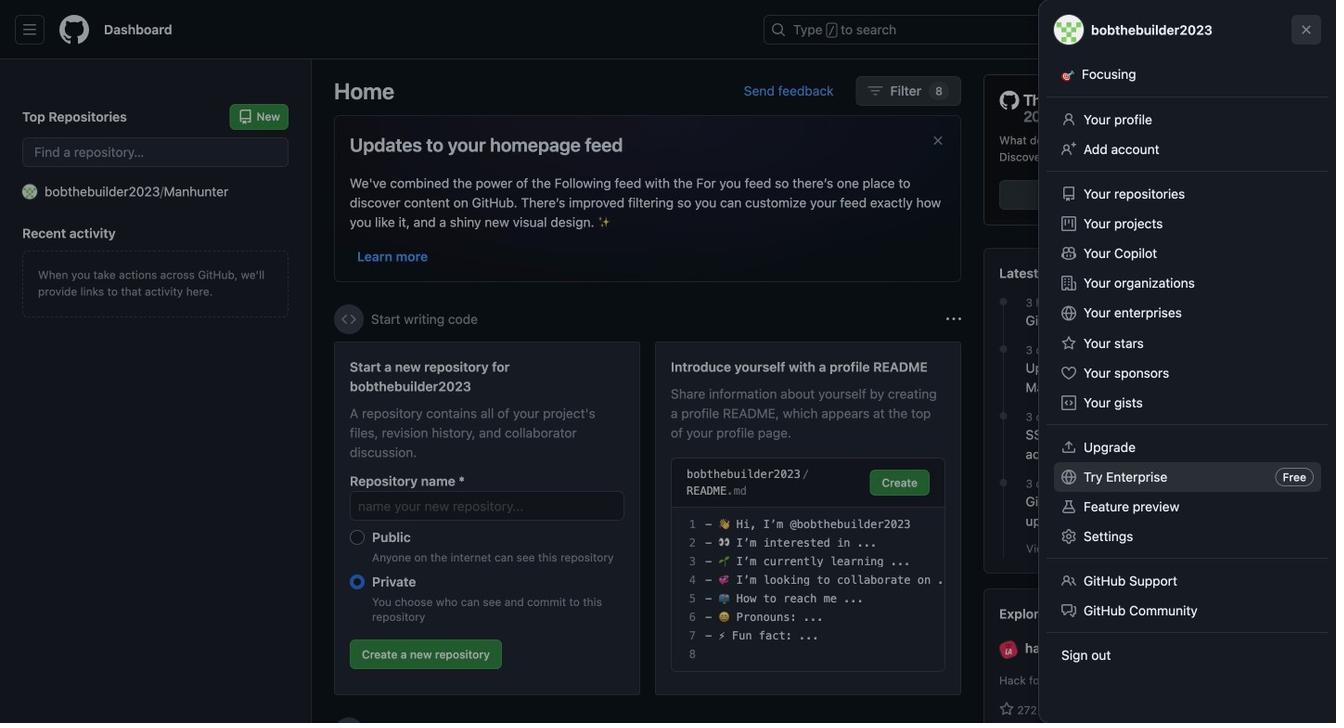 Task type: describe. For each thing, give the bounding box(es) containing it.
command palette image
[[1066, 22, 1081, 37]]

dot fill image
[[996, 294, 1011, 309]]

2 dot fill image from the top
[[996, 409, 1011, 423]]

explore repositories navigation
[[984, 589, 1314, 723]]



Task type: locate. For each thing, give the bounding box(es) containing it.
account element
[[0, 59, 312, 723]]

plus image
[[1124, 22, 1139, 37]]

explore element
[[984, 74, 1314, 723]]

0 vertical spatial dot fill image
[[996, 342, 1011, 357]]

issue opened image
[[1188, 22, 1203, 37]]

1 vertical spatial dot fill image
[[996, 409, 1011, 423]]

2 vertical spatial dot fill image
[[996, 475, 1011, 490]]

triangle down image
[[1146, 22, 1161, 37]]

1 dot fill image from the top
[[996, 342, 1011, 357]]

dot fill image
[[996, 342, 1011, 357], [996, 409, 1011, 423], [996, 475, 1011, 490]]

star image
[[1000, 702, 1015, 717]]

homepage image
[[59, 15, 89, 45]]

3 dot fill image from the top
[[996, 475, 1011, 490]]



Task type: vqa. For each thing, say whether or not it's contained in the screenshot.
the issue opened icon
yes



